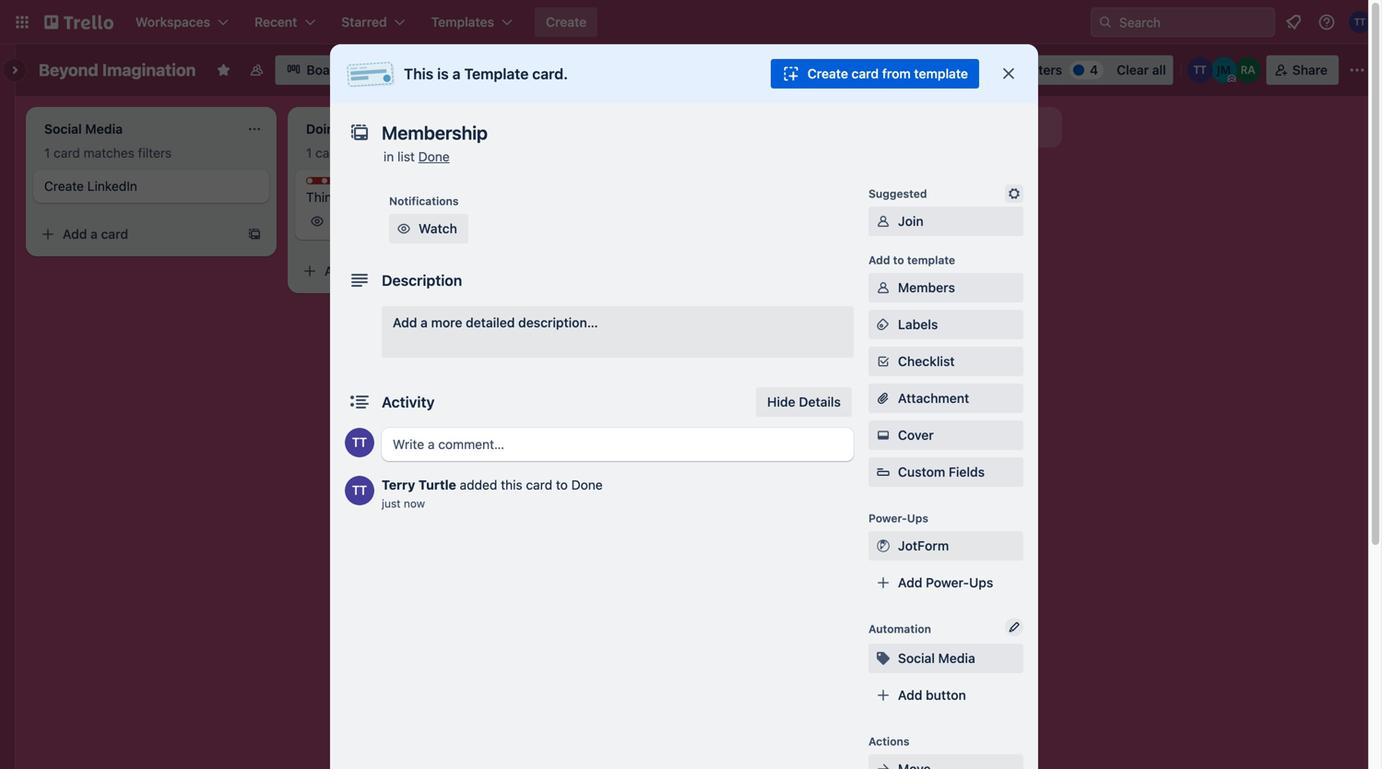 Task type: vqa. For each thing, say whether or not it's contained in the screenshot.
Watch's sm image
yes



Task type: locate. For each thing, give the bounding box(es) containing it.
1 1 from the left
[[44, 145, 50, 160]]

sm image for jotform
[[874, 537, 893, 555]]

2 filters from the left
[[400, 145, 434, 160]]

add
[[63, 226, 87, 242], [869, 254, 890, 266], [325, 263, 349, 278], [586, 311, 611, 326], [393, 315, 417, 330], [898, 575, 923, 590], [898, 687, 923, 703]]

to
[[893, 254, 904, 266], [556, 477, 568, 492]]

sm image inside cover link
[[874, 426, 893, 444]]

0 vertical spatial add a card
[[63, 226, 128, 242]]

color: bold red, title: "thoughts" element
[[306, 177, 375, 191]]

star or unstar board image
[[216, 63, 231, 77]]

filters up create linkedin link
[[138, 145, 172, 160]]

ups up media
[[969, 575, 993, 590]]

0 vertical spatial to
[[893, 254, 904, 266]]

sm image left join in the top of the page
[[874, 212, 893, 231]]

Search field
[[1113, 8, 1274, 36]]

media
[[938, 651, 975, 666]]

sm image for watch
[[395, 219, 413, 238]]

0 horizontal spatial matches
[[84, 145, 134, 160]]

sm image
[[874, 212, 893, 231], [395, 219, 413, 238], [874, 315, 893, 334], [874, 537, 893, 555]]

sm image down add to template
[[874, 278, 893, 297]]

1 horizontal spatial create
[[546, 14, 587, 30]]

a right description…
[[614, 311, 621, 326]]

create
[[546, 14, 587, 30], [808, 66, 848, 81], [44, 178, 84, 194]]

2 vertical spatial create
[[44, 178, 84, 194]]

1 vertical spatial terry turtle (terryturtle) image
[[345, 476, 374, 505]]

1
[[44, 145, 50, 160], [306, 145, 312, 160]]

template right from
[[914, 66, 968, 81]]

back to home image
[[44, 7, 113, 37]]

sm image inside 'checklist' link
[[874, 352, 893, 371]]

card
[[852, 66, 879, 81], [54, 145, 80, 160], [315, 145, 342, 160], [101, 226, 128, 242], [363, 263, 390, 278], [625, 311, 652, 326], [526, 477, 552, 492]]

2 horizontal spatial add a card button
[[557, 304, 764, 334]]

1 horizontal spatial power-
[[926, 575, 969, 590]]

filters
[[1025, 62, 1062, 77]]

details
[[799, 394, 841, 409]]

create button
[[535, 7, 598, 37]]

1 vertical spatial done
[[571, 477, 603, 492]]

join link
[[869, 207, 1024, 236]]

labels
[[898, 317, 938, 332]]

0 horizontal spatial done
[[418, 149, 450, 164]]

ups
[[907, 512, 929, 525], [969, 575, 993, 590]]

a left 'description'
[[352, 263, 360, 278]]

0 vertical spatial terry turtle (terryturtle) image
[[1349, 11, 1371, 33]]

sm image inside watch button
[[395, 219, 413, 238]]

1 up the color: bold red, title: "thoughts" element
[[306, 145, 312, 160]]

create left the linkedin
[[44, 178, 84, 194]]

1 vertical spatial terry turtle (terryturtle) image
[[345, 428, 374, 457]]

add button button
[[869, 681, 1024, 710]]

2 1 from the left
[[306, 145, 312, 160]]

0 horizontal spatial create
[[44, 178, 84, 194]]

in
[[384, 149, 394, 164]]

1 horizontal spatial terry turtle (terryturtle) image
[[1349, 11, 1371, 33]]

sm image down actions
[[874, 760, 893, 769]]

done
[[418, 149, 450, 164], [571, 477, 603, 492]]

jeremy miller (jeremymiller198) image
[[1211, 57, 1237, 83]]

sm image inside labels link
[[874, 315, 893, 334]]

add a card button
[[33, 219, 240, 249], [295, 256, 502, 286], [557, 304, 764, 334]]

template
[[914, 66, 968, 81], [907, 254, 955, 266]]

add a card
[[63, 226, 128, 242], [325, 263, 390, 278], [586, 311, 652, 326]]

add a card for the middle add a card button
[[325, 263, 390, 278]]

hide details link
[[756, 387, 852, 417]]

0 vertical spatial terry turtle (terryturtle) image
[[1187, 57, 1213, 83]]

button
[[926, 687, 966, 703]]

0 horizontal spatial power-
[[869, 512, 907, 525]]

1 horizontal spatial done
[[571, 477, 603, 492]]

a down the create linkedin
[[90, 226, 98, 242]]

1 horizontal spatial 1
[[306, 145, 312, 160]]

2 horizontal spatial create
[[808, 66, 848, 81]]

add a more detailed description…
[[393, 315, 598, 330]]

thoughts
[[325, 178, 375, 191]]

0 horizontal spatial add a card button
[[33, 219, 240, 249]]

terry turtle (terryturtle) image left just
[[345, 476, 374, 505]]

ruby anderson (rubyanderson7) image
[[1235, 57, 1261, 83]]

done down write a comment text box in the bottom of the page
[[571, 477, 603, 492]]

add power-ups
[[898, 575, 993, 590]]

filters
[[138, 145, 172, 160], [400, 145, 434, 160]]

beyond
[[39, 60, 98, 80]]

matches
[[84, 145, 134, 160], [345, 145, 396, 160]]

1 vertical spatial to
[[556, 477, 568, 492]]

create inside button
[[808, 66, 848, 81]]

a
[[452, 65, 461, 83], [90, 226, 98, 242], [352, 263, 360, 278], [614, 311, 621, 326], [421, 315, 428, 330]]

show menu image
[[1348, 61, 1367, 79]]

1 vertical spatial ups
[[969, 575, 993, 590]]

card down watch button
[[363, 263, 390, 278]]

sm image inside members link
[[874, 278, 893, 297]]

just
[[382, 497, 401, 510]]

create inside button
[[546, 14, 587, 30]]

0 horizontal spatial terry turtle (terryturtle) image
[[345, 476, 374, 505]]

1 horizontal spatial ups
[[969, 575, 993, 590]]

terry turtle (terryturtle) image
[[1187, 57, 1213, 83], [345, 428, 374, 457]]

hide details
[[767, 394, 841, 409]]

card left from
[[852, 66, 879, 81]]

0 horizontal spatial to
[[556, 477, 568, 492]]

to right this at the bottom of the page
[[556, 477, 568, 492]]

1 card matches filters up thoughts
[[306, 145, 434, 160]]

Board name text field
[[30, 55, 205, 85]]

actions
[[869, 735, 910, 748]]

a left more
[[421, 315, 428, 330]]

card inside button
[[852, 66, 879, 81]]

terry turtle (terryturtle) image
[[1349, 11, 1371, 33], [345, 476, 374, 505]]

list
[[398, 149, 415, 164]]

checklist
[[898, 354, 955, 369]]

to up members
[[893, 254, 904, 266]]

0 horizontal spatial 1
[[44, 145, 50, 160]]

0 vertical spatial ups
[[907, 512, 929, 525]]

sm image up join link
[[1005, 184, 1024, 203]]

1 horizontal spatial add a card
[[325, 263, 390, 278]]

matches left list
[[345, 145, 396, 160]]

members link
[[869, 273, 1024, 302]]

card up the create linkedin
[[54, 145, 80, 160]]

this
[[404, 65, 434, 83]]

card up the color: bold red, title: "thoughts" element
[[315, 145, 342, 160]]

add a more detailed description… link
[[382, 306, 854, 358]]

power-
[[869, 512, 907, 525], [926, 575, 969, 590]]

sm image down 'power-ups'
[[874, 537, 893, 555]]

1 card matches filters up the linkedin
[[44, 145, 172, 160]]

done inside the terry turtle added this card to done just now
[[571, 477, 603, 492]]

2 vertical spatial add a card button
[[557, 304, 764, 334]]

done link
[[418, 149, 450, 164]]

4
[[1090, 62, 1098, 77]]

1 1 card matches filters from the left
[[44, 145, 172, 160]]

create linkedin link
[[44, 177, 258, 195]]

matches up the linkedin
[[84, 145, 134, 160]]

power- up jotform
[[869, 512, 907, 525]]

1 vertical spatial add a card
[[325, 263, 390, 278]]

sm image for suggested
[[1005, 184, 1024, 203]]

members
[[898, 280, 955, 295]]

1 filters from the left
[[138, 145, 172, 160]]

sm image left cover
[[874, 426, 893, 444]]

card down the linkedin
[[101, 226, 128, 242]]

sm image left labels
[[874, 315, 893, 334]]

None text field
[[373, 116, 981, 149]]

0 vertical spatial done
[[418, 149, 450, 164]]

to inside the terry turtle added this card to done just now
[[556, 477, 568, 492]]

sm image for checklist
[[874, 352, 893, 371]]

create up card.
[[546, 14, 587, 30]]

terry turtle (terryturtle) image right open information menu image
[[1349, 11, 1371, 33]]

1 card matches filters
[[44, 145, 172, 160], [306, 145, 434, 160]]

1 vertical spatial add a card button
[[295, 256, 502, 286]]

fields
[[949, 464, 985, 479]]

custom fields
[[898, 464, 985, 479]]

0 vertical spatial template
[[914, 66, 968, 81]]

more
[[431, 315, 462, 330]]

sm image inside join link
[[874, 212, 893, 231]]

power- down jotform
[[926, 575, 969, 590]]

add a card for add a card button to the top
[[63, 226, 128, 242]]

2 horizontal spatial add a card
[[586, 311, 652, 326]]

0 horizontal spatial 1 card matches filters
[[44, 145, 172, 160]]

template up members
[[907, 254, 955, 266]]

sm image
[[1005, 184, 1024, 203], [874, 278, 893, 297], [874, 352, 893, 371], [874, 426, 893, 444], [874, 649, 893, 668], [874, 760, 893, 769]]

1 vertical spatial create
[[808, 66, 848, 81]]

0 vertical spatial create
[[546, 14, 587, 30]]

turtle
[[418, 477, 456, 492]]

1 horizontal spatial add a card button
[[295, 256, 502, 286]]

sm image left checklist at the right of the page
[[874, 352, 893, 371]]

custom
[[898, 464, 945, 479]]

0 horizontal spatial add a card
[[63, 226, 128, 242]]

done right list
[[418, 149, 450, 164]]

custom fields button
[[869, 463, 1024, 481]]

1 horizontal spatial filters
[[400, 145, 434, 160]]

0 vertical spatial add a card button
[[33, 219, 240, 249]]

0 horizontal spatial filters
[[138, 145, 172, 160]]

card right this at the bottom of the page
[[526, 477, 552, 492]]

create for create
[[546, 14, 587, 30]]

share button
[[1267, 55, 1339, 85]]

a for the middle add a card button
[[352, 263, 360, 278]]

template inside button
[[914, 66, 968, 81]]

added
[[460, 477, 497, 492]]

template
[[464, 65, 529, 83]]

a for add a card button to the top
[[90, 226, 98, 242]]

suggested
[[869, 187, 927, 200]]

social media button
[[869, 644, 1024, 673]]

1 up the create linkedin
[[44, 145, 50, 160]]

board link
[[275, 55, 354, 85]]

create left from
[[808, 66, 848, 81]]

1 horizontal spatial 1 card matches filters
[[306, 145, 434, 160]]

0 vertical spatial power-
[[869, 512, 907, 525]]

create for create card from template
[[808, 66, 848, 81]]

this is a template card.
[[404, 65, 568, 83]]

sm image left social
[[874, 649, 893, 668]]

1 horizontal spatial matches
[[345, 145, 396, 160]]

ups up jotform
[[907, 512, 929, 525]]

2 vertical spatial add a card
[[586, 311, 652, 326]]

sm image down thinking link
[[395, 219, 413, 238]]

filters right in
[[400, 145, 434, 160]]



Task type: describe. For each thing, give the bounding box(es) containing it.
2 1 card matches filters from the left
[[306, 145, 434, 160]]

thinking link
[[306, 188, 520, 207]]

description…
[[518, 315, 598, 330]]

1 horizontal spatial terry turtle (terryturtle) image
[[1187, 57, 1213, 83]]

create for create linkedin
[[44, 178, 84, 194]]

join
[[898, 213, 924, 229]]

this
[[501, 477, 523, 492]]

in list done
[[384, 149, 450, 164]]

power-ups
[[869, 512, 929, 525]]

sm image for members
[[874, 278, 893, 297]]

add button
[[898, 687, 966, 703]]

cover
[[898, 427, 934, 443]]

is
[[437, 65, 449, 83]]

sm image inside the social media button
[[874, 649, 893, 668]]

board
[[307, 62, 343, 77]]

sm image for cover
[[874, 426, 893, 444]]

add power-ups link
[[869, 568, 1024, 598]]

Write a comment text field
[[382, 428, 854, 461]]

notifications
[[389, 195, 459, 207]]

a for right add a card button
[[614, 311, 621, 326]]

terry
[[382, 477, 415, 492]]

0 notifications image
[[1283, 11, 1305, 33]]

social
[[898, 651, 935, 666]]

clear all button
[[1109, 55, 1174, 85]]

attachment
[[898, 391, 969, 406]]

watch
[[419, 221, 457, 236]]

1 horizontal spatial to
[[893, 254, 904, 266]]

share
[[1292, 62, 1328, 77]]

power ups image
[[938, 63, 953, 77]]

card inside the terry turtle added this card to done just now
[[526, 477, 552, 492]]

detailed
[[466, 315, 515, 330]]

from
[[882, 66, 911, 81]]

hide
[[767, 394, 796, 409]]

0 horizontal spatial terry turtle (terryturtle) image
[[345, 428, 374, 457]]

add a card for right add a card button
[[586, 311, 652, 326]]

add inside button
[[898, 687, 923, 703]]

jotform
[[898, 538, 949, 553]]

labels link
[[869, 310, 1024, 339]]

1 vertical spatial template
[[907, 254, 955, 266]]

cover link
[[869, 420, 1024, 450]]

create from template… image
[[247, 227, 262, 242]]

sm image for labels
[[874, 315, 893, 334]]

activity
[[382, 393, 435, 411]]

terry turtle (terryturtle) image inside primary 'element'
[[1349, 11, 1371, 33]]

card right description…
[[625, 311, 652, 326]]

beyond imagination
[[39, 60, 196, 80]]

a right is
[[452, 65, 461, 83]]

0 horizontal spatial ups
[[907, 512, 929, 525]]

automation
[[869, 622, 931, 635]]

imagination
[[102, 60, 196, 80]]

search image
[[1098, 15, 1113, 30]]

sm image for join
[[874, 212, 893, 231]]

create card from template button
[[771, 59, 979, 89]]

linkedin
[[87, 178, 137, 194]]

now
[[404, 497, 425, 510]]

primary element
[[0, 0, 1382, 44]]

watch button
[[389, 214, 468, 243]]

all
[[1152, 62, 1166, 77]]

1 vertical spatial power-
[[926, 575, 969, 590]]

add to template
[[869, 254, 955, 266]]

thoughts thinking
[[306, 178, 375, 205]]

social media
[[898, 651, 975, 666]]

automation image
[[964, 55, 990, 81]]

card.
[[532, 65, 568, 83]]

thinking
[[306, 189, 357, 205]]

just now link
[[382, 497, 425, 510]]

open information menu image
[[1318, 13, 1336, 31]]

terry turtle added this card to done just now
[[382, 477, 603, 510]]

attachment button
[[869, 384, 1024, 413]]

customize views image
[[363, 61, 381, 79]]

create card from template
[[808, 66, 968, 81]]

workspace visible image
[[249, 63, 264, 77]]

description
[[382, 272, 462, 289]]

checklist link
[[869, 347, 1024, 376]]

clear all
[[1117, 62, 1166, 77]]

create linkedin
[[44, 178, 137, 194]]

1 matches from the left
[[84, 145, 134, 160]]

2 matches from the left
[[345, 145, 396, 160]]

clear
[[1117, 62, 1149, 77]]



